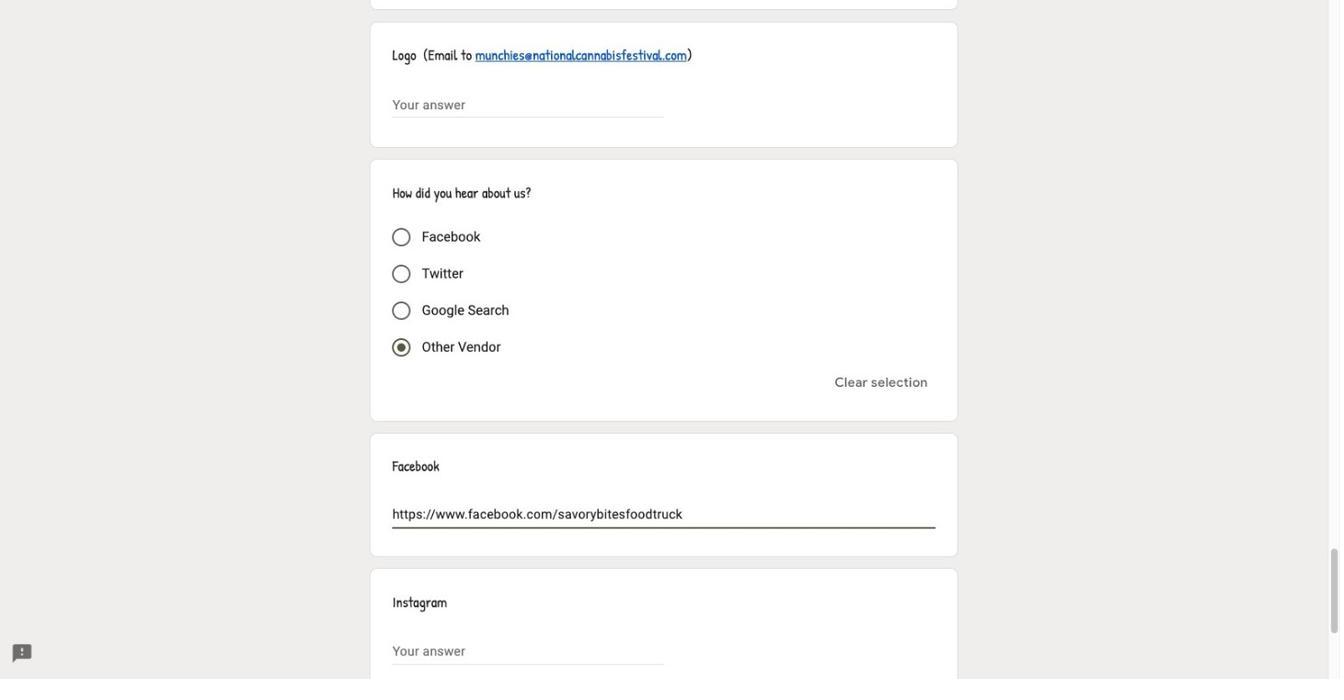 Task type: locate. For each thing, give the bounding box(es) containing it.
twitter image
[[393, 265, 411, 283]]

report a problem to google image
[[11, 644, 33, 666]]

None text field
[[393, 506, 936, 528], [393, 642, 664, 664], [393, 506, 936, 528], [393, 642, 664, 664]]

Other Vendor radio
[[393, 339, 411, 357]]

Google Search radio
[[393, 302, 411, 320]]

None text field
[[393, 94, 664, 116]]

Facebook radio
[[393, 228, 411, 247]]



Task type: vqa. For each thing, say whether or not it's contained in the screenshot.
text box
yes



Task type: describe. For each thing, give the bounding box(es) containing it.
google search image
[[393, 302, 411, 320]]

Twitter radio
[[393, 265, 411, 283]]

other vendor image
[[398, 344, 406, 352]]

facebook image
[[393, 228, 411, 247]]



